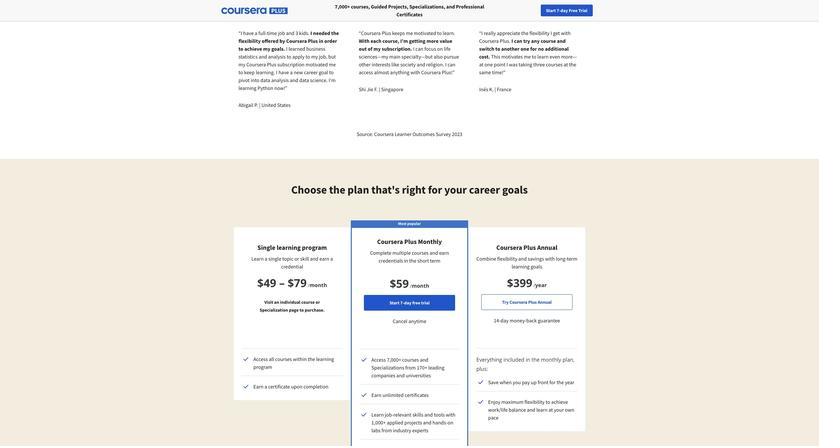 Task type: describe. For each thing, give the bounding box(es) containing it.
1 vertical spatial analysis
[[271, 77, 289, 83]]

/ inside $49 – $79 / month
[[308, 282, 310, 289]]

the inside the i needed the flexibility offered by coursera plus in order to achieve my goals.
[[332, 30, 339, 36]]

everything
[[477, 356, 502, 364]]

program inside access all courses within the learning program
[[254, 364, 272, 370]]

coursera right source:
[[374, 131, 394, 137]]

visit an individual course or specialization page to purchase.
[[260, 299, 325, 313]]

society
[[401, 61, 416, 68]]

flexibility inside i really appreciate the flexibility i get with coursera plus.
[[530, 30, 550, 36]]

and right statistics
[[259, 53, 267, 60]]

try coursera plus annual button
[[482, 295, 573, 310]]

courses for complete multiple courses and earn credentials in the short term
[[412, 250, 429, 256]]

170+
[[417, 365, 428, 371]]

at inside enjoy maximum flexibility to achieve work/life balance and learn at your own pace
[[549, 407, 553, 413]]

for inside i can try any course and switch to another one for no additional cost.
[[531, 45, 537, 52]]

learner
[[395, 131, 412, 137]]

the right front
[[557, 379, 564, 386]]

singapore
[[381, 86, 404, 93]]

and left 'tools'
[[425, 412, 433, 418]]

kids.
[[299, 30, 310, 36]]

most
[[398, 221, 407, 226]]

professional
[[456, 3, 485, 10]]

access for access all courses within the learning program
[[254, 356, 268, 363]]

coursera plus monthly
[[377, 238, 442, 246]]

industry
[[393, 427, 412, 434]]

i really appreciate the flexibility i get with coursera plus.
[[480, 30, 571, 44]]

i'm inside the i learned business statistics and analysis to apply to my job, but my coursera plus subscription motivated me to keep learning. i have a new career goal to pivot into data analysis and data science. i'm learning python now!
[[329, 77, 336, 83]]

to right apply
[[306, 53, 310, 60]]

save
[[489, 379, 499, 386]]

and down new at the top of the page
[[290, 77, 299, 83]]

0 vertical spatial analysis
[[268, 53, 286, 60]]

motivated inside coursera plus keeps me motivated to learn. with each course, i'm getting more value out of my subscription.
[[414, 30, 436, 36]]

coursera inside the i learned business statistics and analysis to apply to my job, but my coursera plus subscription motivated me to keep learning. i have a new career goal to pivot into data analysis and data science. i'm learning python now!
[[247, 61, 266, 68]]

your inside enjoy maximum flexibility to achieve work/life balance and learn at your own pace
[[554, 407, 564, 413]]

taking
[[519, 61, 533, 68]]

start 7-day free trial button
[[364, 295, 456, 311]]

out
[[359, 45, 367, 52]]

coursera up complete
[[377, 238, 403, 246]]

purchase.
[[305, 307, 325, 313]]

to inside the i needed the flexibility offered by coursera plus in order to achieve my goals.
[[239, 45, 244, 52]]

the inside the complete multiple courses and earn credentials in the short term
[[410, 258, 417, 264]]

learn for learn job-relevant skills and tools with 1,000+ applied projects and hands-on labs from industry experts
[[372, 412, 384, 418]]

balance
[[509, 407, 526, 413]]

i can try any course and switch to another one for no additional cost.
[[480, 38, 569, 60]]

projects,
[[388, 3, 409, 10]]

coursera inside the i needed the flexibility offered by coursera plus in order to achieve my goals.
[[286, 38, 307, 44]]

plus:
[[477, 366, 488, 373]]

source: coursera learner outcomes survey 2023
[[357, 131, 463, 137]]

–
[[279, 276, 285, 291]]

i'm inside coursera plus keeps me motivated to learn. with each course, i'm getting more value out of my subscription.
[[401, 38, 408, 44]]

i left full-
[[241, 30, 242, 36]]

specialization
[[260, 307, 288, 313]]

flexibility inside the i needed the flexibility offered by coursera plus in order to achieve my goals.
[[239, 38, 261, 44]]

my down statistics
[[239, 61, 246, 68]]

achieve inside enjoy maximum flexibility to achieve work/life balance and learn at your own pace
[[552, 399, 568, 405]]

with inside i really appreciate the flexibility i get with coursera plus.
[[561, 30, 571, 36]]

one inside i can try any course and switch to another one for no additional cost.
[[521, 45, 530, 52]]

month inside $49 – $79 / month
[[310, 282, 327, 289]]

from inside access 7,000+ courses and specializations from 170+ leading companies and universities
[[406, 365, 416, 371]]

/ for $399
[[534, 282, 536, 289]]

me inside the i learned business statistics and analysis to apply to my job, but my coursera plus subscription motivated me to keep learning. i have a new career goal to pivot into data analysis and data science. i'm learning python now!
[[329, 61, 336, 68]]

0 horizontal spatial for
[[428, 183, 442, 197]]

and down specializations
[[397, 372, 405, 379]]

another
[[502, 45, 520, 52]]

to inside i can try any course and switch to another one for no additional cost.
[[496, 45, 501, 52]]

religion.
[[427, 61, 444, 68]]

popular
[[408, 221, 421, 226]]

coursera plus image
[[221, 8, 288, 14]]

you
[[513, 379, 521, 386]]

learning inside the i learned business statistics and analysis to apply to my job, but my coursera plus subscription motivated me to keep learning. i have a new career goal to pivot into data analysis and data science. i'm learning python now!
[[239, 85, 257, 91]]

in inside 'everything included in the monthly plan, plus:'
[[526, 356, 531, 364]]

1 horizontal spatial year
[[565, 379, 575, 386]]

back
[[527, 317, 537, 324]]

page
[[289, 307, 299, 313]]

plus up savings
[[524, 243, 536, 252]]

keeps
[[392, 30, 405, 36]]

i up specialty—but on the top of the page
[[413, 45, 415, 52]]

learning inside access all courses within the learning program
[[316, 356, 334, 363]]

the inside access all courses within the learning program
[[308, 356, 315, 363]]

$49
[[257, 276, 277, 291]]

front
[[538, 379, 549, 386]]

also
[[434, 53, 443, 60]]

1 vertical spatial career
[[469, 183, 500, 197]]

can for try
[[515, 38, 523, 44]]

coursera plus keeps me motivated to learn. with each course, i'm getting more value out of my subscription.
[[359, 30, 456, 52]]

getting
[[409, 38, 426, 44]]

course inside visit an individual course or specialization page to purchase.
[[302, 299, 315, 305]]

in inside the i needed the flexibility offered by coursera plus in order to achieve my goals.
[[319, 38, 324, 44]]

a left certificate
[[265, 384, 267, 390]]

goals for career
[[503, 183, 528, 197]]

earn a certificate upon completion
[[254, 384, 329, 390]]

outcomes
[[413, 131, 435, 137]]

goal
[[319, 69, 328, 76]]

same
[[480, 69, 491, 76]]

a inside the i learned business statistics and analysis to apply to my job, but my coursera plus subscription motivated me to keep learning. i have a new career goal to pivot into data analysis and data science. i'm learning python now!
[[290, 69, 293, 76]]

and inside enjoy maximum flexibility to achieve work/life balance and learn at your own pace
[[527, 407, 536, 413]]

main
[[390, 53, 401, 60]]

that's
[[372, 183, 400, 197]]

i have a full-time job and 3 kids.
[[241, 30, 311, 36]]

i learned business statistics and analysis to apply to my job, but my coursera plus subscription motivated me to keep learning. i have a new career goal to pivot into data analysis and data science. i'm learning python now!
[[239, 45, 336, 91]]

i right learning.
[[276, 69, 278, 76]]

flexibility inside combine flexibility and savings with long-term learning goals
[[498, 256, 518, 262]]

earn inside the complete multiple courses and earn credentials in the short term
[[439, 250, 449, 256]]

the left plan
[[329, 183, 346, 197]]

choose
[[292, 183, 327, 197]]

and left 3
[[286, 30, 295, 36]]

learn inside this motivates me to learn even more— at one point i was taking three courses at the same time!
[[538, 53, 549, 60]]

included
[[504, 356, 525, 364]]

month inside $59 / month
[[412, 282, 430, 290]]

offered
[[262, 38, 279, 44]]

by
[[280, 38, 285, 44]]

abigail p. | united states
[[239, 102, 291, 108]]

courses inside this motivates me to learn even more— at one point i was taking three courses at the same time!
[[546, 61, 563, 68]]

me inside this motivates me to learn even more— at one point i was taking three courses at the same time!
[[524, 53, 531, 60]]

a right 'skill'
[[331, 256, 333, 262]]

trial
[[579, 8, 588, 13]]

plus inside the i needed the flexibility offered by coursera plus in order to achieve my goals.
[[308, 38, 318, 44]]

0 vertical spatial have
[[243, 30, 254, 36]]

motivates
[[502, 53, 523, 60]]

0 horizontal spatial your
[[445, 183, 467, 197]]

unlimited
[[383, 392, 404, 399]]

and inside i can try any course and switch to another one for no additional cost.
[[557, 38, 566, 44]]

guided
[[371, 3, 387, 10]]

order
[[325, 38, 337, 44]]

plus.
[[500, 38, 511, 44]]

i right goals.
[[286, 45, 288, 52]]

can for focus
[[416, 45, 424, 52]]

goals for learning
[[531, 263, 543, 270]]

earn for $49
[[254, 384, 264, 390]]

on inside learn job-relevant skills and tools with 1,000+ applied projects and hands-on labs from industry experts
[[448, 420, 454, 426]]

1,000+
[[372, 420, 386, 426]]

| for i learned business statistics and analysis to apply to my job, but my coursera plus subscription motivated me to keep learning. i have a new career goal to pivot into data analysis and data science. i'm learning python now!
[[259, 102, 261, 108]]

source:
[[357, 131, 373, 137]]

job
[[278, 30, 285, 36]]

annual inside button
[[538, 299, 552, 305]]

motivated inside the i learned business statistics and analysis to apply to my job, but my coursera plus subscription motivated me to keep learning. i have a new career goal to pivot into data analysis and data science. i'm learning python now!
[[306, 61, 328, 68]]

start for start 7-day free trial
[[390, 300, 400, 306]]

course inside i can try any course and switch to another one for no additional cost.
[[541, 38, 556, 44]]

3
[[296, 30, 298, 36]]

i left really
[[482, 30, 483, 36]]

career inside the i learned business statistics and analysis to apply to my job, but my coursera plus subscription motivated me to keep learning. i have a new career goal to pivot into data analysis and data science. i'm learning python now!
[[304, 69, 318, 76]]

really
[[484, 30, 496, 36]]

with inside combine flexibility and savings with long-term learning goals
[[546, 256, 555, 262]]

0 vertical spatial annual
[[538, 243, 558, 252]]

sciences—my
[[359, 53, 389, 60]]

value
[[440, 38, 453, 44]]

labs
[[372, 427, 381, 434]]

7- for free
[[557, 8, 561, 13]]

1 horizontal spatial can
[[448, 61, 456, 68]]

universities
[[406, 372, 431, 379]]

plan,
[[563, 356, 575, 364]]

upon
[[291, 384, 303, 390]]

and inside "7,000+ courses, guided projects, specializations, and professional certificates"
[[447, 3, 455, 10]]

most popular
[[398, 221, 421, 226]]

free
[[413, 300, 421, 306]]

subscription
[[278, 61, 305, 68]]

term inside the complete multiple courses and earn credentials in the short term
[[430, 258, 441, 264]]

a left full-
[[255, 30, 258, 36]]

into
[[251, 77, 260, 83]]

the inside 'everything included in the monthly plan, plus:'
[[532, 356, 540, 364]]

time
[[267, 30, 277, 36]]

$59
[[390, 276, 409, 291]]

jie
[[367, 86, 374, 93]]

try coursera plus annual
[[503, 299, 552, 305]]

choose the plan that's right for your career goals
[[292, 183, 528, 197]]

learn inside enjoy maximum flexibility to achieve work/life balance and learn at your own pace
[[537, 407, 548, 413]]

learned
[[289, 45, 305, 52]]

anytime
[[409, 318, 427, 325]]

tools
[[434, 412, 445, 418]]

7,000+ inside access 7,000+ courses and specializations from 170+ leading companies and universities
[[387, 357, 401, 363]]

to inside enjoy maximum flexibility to achieve work/life balance and learn at your own pace
[[546, 399, 551, 405]]

science.
[[310, 77, 328, 83]]

survey
[[436, 131, 451, 137]]



Task type: vqa. For each thing, say whether or not it's contained in the screenshot.
the one within I can try any course and switch to another one for no additional cost.
yes



Task type: locate. For each thing, give the bounding box(es) containing it.
courses for access all courses within the learning program
[[275, 356, 292, 363]]

earn unlimited certificates
[[372, 392, 429, 399]]

0 horizontal spatial month
[[310, 282, 327, 289]]

and right 'skill'
[[310, 256, 319, 262]]

i'm
[[401, 38, 408, 44], [329, 77, 336, 83]]

my down business
[[311, 53, 318, 60]]

data down learning.
[[261, 77, 270, 83]]

goals.
[[272, 45, 285, 52]]

motivated up more
[[414, 30, 436, 36]]

and inside "learn a single topic or skill and earn a credential"
[[310, 256, 319, 262]]

plus up course,
[[382, 30, 391, 36]]

0 horizontal spatial me
[[329, 61, 336, 68]]

money-
[[510, 317, 527, 324]]

coursera down really
[[480, 38, 499, 44]]

plus up business
[[308, 38, 318, 44]]

1 horizontal spatial achieve
[[552, 399, 568, 405]]

day left free
[[561, 8, 568, 13]]

coursera up each
[[361, 30, 381, 36]]

career
[[304, 69, 318, 76], [469, 183, 500, 197]]

from right the labs
[[382, 427, 392, 434]]

and down specialty—but on the top of the page
[[417, 61, 426, 68]]

and up additional on the right
[[557, 38, 566, 44]]

0 horizontal spatial 7,000+
[[335, 3, 350, 10]]

and down monthly
[[430, 250, 438, 256]]

term inside combine flexibility and savings with long-term learning goals
[[567, 256, 578, 262]]

learning down pivot
[[239, 85, 257, 91]]

with inside learn job-relevant skills and tools with 1,000+ applied projects and hands-on labs from industry experts
[[446, 412, 456, 418]]

plus up learning.
[[267, 61, 277, 68]]

1 horizontal spatial motivated
[[414, 30, 436, 36]]

to inside this motivates me to learn even more— at one point i was taking three courses at the same time!
[[532, 53, 537, 60]]

combine flexibility and savings with long-term learning goals
[[477, 256, 578, 270]]

0 horizontal spatial start
[[390, 300, 400, 306]]

2 vertical spatial me
[[329, 61, 336, 68]]

1 horizontal spatial in
[[404, 258, 408, 264]]

have left full-
[[243, 30, 254, 36]]

0 horizontal spatial motivated
[[306, 61, 328, 68]]

to right "goal"
[[329, 69, 334, 76]]

0 horizontal spatial term
[[430, 258, 441, 264]]

i'm right science.
[[329, 77, 336, 83]]

learning up $399 on the bottom right of the page
[[512, 263, 530, 270]]

three
[[534, 61, 545, 68]]

2023
[[452, 131, 463, 137]]

coursera down 3
[[286, 38, 307, 44]]

my inside the i needed the flexibility offered by coursera plus in order to achieve my goals.
[[263, 45, 271, 52]]

i inside the i needed the flexibility offered by coursera plus in order to achieve my goals.
[[311, 30, 312, 36]]

plus inside button
[[529, 299, 537, 305]]

and up experts
[[423, 420, 432, 426]]

access
[[254, 356, 268, 363], [372, 357, 386, 363]]

1 horizontal spatial |
[[379, 86, 380, 93]]

have inside the i learned business statistics and analysis to apply to my job, but my coursera plus subscription motivated me to keep learning. i have a new career goal to pivot into data analysis and data science. i'm learning python now!
[[279, 69, 289, 76]]

day left money-
[[501, 317, 509, 324]]

was
[[509, 61, 518, 68]]

from up universities
[[406, 365, 416, 371]]

free
[[569, 8, 578, 13]]

the right within
[[308, 356, 315, 363]]

monthly
[[418, 238, 442, 246]]

have
[[243, 30, 254, 36], [279, 69, 289, 76]]

to left learn.
[[438, 30, 442, 36]]

analysis
[[268, 53, 286, 60], [271, 77, 289, 83]]

from inside learn job-relevant skills and tools with 1,000+ applied projects and hands-on labs from industry experts
[[382, 427, 392, 434]]

learn
[[252, 256, 264, 262], [372, 412, 384, 418]]

2 vertical spatial can
[[448, 61, 456, 68]]

long-
[[556, 256, 567, 262]]

/ for $59
[[410, 283, 412, 289]]

start for start 7-day free trial
[[546, 8, 556, 13]]

1 horizontal spatial learn
[[372, 412, 384, 418]]

1 vertical spatial day
[[404, 300, 412, 306]]

1 horizontal spatial /
[[410, 283, 412, 289]]

in inside the complete multiple courses and earn credentials in the short term
[[404, 258, 408, 264]]

1 vertical spatial in
[[404, 258, 408, 264]]

specializations
[[372, 365, 405, 371]]

me inside coursera plus keeps me motivated to learn. with each course, i'm getting more value out of my subscription.
[[406, 30, 413, 36]]

the
[[332, 30, 339, 36], [522, 30, 529, 36], [570, 61, 577, 68], [329, 183, 346, 197], [410, 258, 417, 264], [308, 356, 315, 363], [532, 356, 540, 364], [557, 379, 564, 386]]

the left monthly
[[532, 356, 540, 364]]

needed
[[313, 30, 330, 36]]

skill
[[300, 256, 309, 262]]

with down "society"
[[411, 69, 420, 76]]

of
[[368, 45, 373, 52]]

or for course
[[316, 299, 320, 305]]

program up 'skill'
[[302, 243, 327, 252]]

1 vertical spatial year
[[565, 379, 575, 386]]

0 vertical spatial one
[[521, 45, 530, 52]]

with right 'tools'
[[446, 412, 456, 418]]

and inside combine flexibility and savings with long-term learning goals
[[519, 256, 527, 262]]

one
[[521, 45, 530, 52], [485, 61, 493, 68]]

courses,
[[351, 3, 370, 10]]

1 horizontal spatial program
[[302, 243, 327, 252]]

plus!
[[442, 69, 453, 76]]

flexibility up any on the top right of page
[[530, 30, 550, 36]]

to up subscription
[[287, 53, 291, 60]]

anything
[[390, 69, 410, 76]]

individual
[[280, 299, 301, 305]]

0 vertical spatial on
[[438, 45, 443, 52]]

1 horizontal spatial your
[[554, 407, 564, 413]]

achieve inside the i needed the flexibility offered by coursera plus in order to achieve my goals.
[[245, 45, 262, 52]]

1 horizontal spatial 7-
[[557, 8, 561, 13]]

1 vertical spatial have
[[279, 69, 289, 76]]

time!
[[492, 69, 504, 76]]

and up "170+"
[[420, 357, 429, 363]]

experts
[[413, 427, 429, 434]]

learn inside "learn a single topic or skill and earn a credential"
[[252, 256, 264, 262]]

plus inside coursera plus keeps me motivated to learn. with each course, i'm getting more value out of my subscription.
[[382, 30, 391, 36]]

earn
[[439, 250, 449, 256], [320, 256, 330, 262]]

point
[[494, 61, 506, 68]]

| right f.
[[379, 86, 380, 93]]

0 horizontal spatial or
[[295, 256, 299, 262]]

2 vertical spatial in
[[526, 356, 531, 364]]

2 data from the left
[[300, 77, 309, 83]]

1 horizontal spatial access
[[372, 357, 386, 363]]

can
[[515, 38, 523, 44], [416, 45, 424, 52], [448, 61, 456, 68]]

0 horizontal spatial have
[[243, 30, 254, 36]]

1 horizontal spatial earn
[[372, 392, 382, 399]]

2 vertical spatial day
[[501, 317, 509, 324]]

this
[[492, 53, 501, 60]]

0 vertical spatial career
[[304, 69, 318, 76]]

job,
[[319, 53, 328, 60]]

credential
[[281, 263, 303, 270]]

data down new at the top of the page
[[300, 77, 309, 83]]

own
[[565, 407, 575, 413]]

course
[[541, 38, 556, 44], [302, 299, 315, 305]]

my down offered
[[263, 45, 271, 52]]

coursera inside i can focus on life sciences—my main specialty—but also pursue other interests like society and religion. i can access almost anything with coursera plus!
[[422, 69, 441, 76]]

1 data from the left
[[261, 77, 270, 83]]

certificate
[[268, 384, 290, 390]]

the up try
[[522, 30, 529, 36]]

1 vertical spatial achieve
[[552, 399, 568, 405]]

learn for learn a single topic or skill and earn a credential
[[252, 256, 264, 262]]

1 vertical spatial earn
[[372, 392, 382, 399]]

start 7-day free trial
[[390, 300, 430, 306]]

flexibility up balance
[[525, 399, 545, 405]]

course,
[[383, 38, 400, 44]]

access 7,000+ courses and specializations from 170+ leading companies and universities
[[372, 357, 445, 379]]

1 horizontal spatial for
[[531, 45, 537, 52]]

1 vertical spatial learn
[[372, 412, 384, 418]]

0 horizontal spatial at
[[480, 61, 484, 68]]

i right plus.
[[512, 38, 513, 44]]

2 horizontal spatial can
[[515, 38, 523, 44]]

courses inside the complete multiple courses and earn credentials in the short term
[[412, 250, 429, 256]]

leading
[[429, 365, 445, 371]]

to up three
[[532, 53, 537, 60]]

monthly
[[541, 356, 562, 364]]

/ right $399 on the bottom right of the page
[[534, 282, 536, 289]]

annual up guarantee
[[538, 299, 552, 305]]

a left new at the top of the page
[[290, 69, 293, 76]]

2 horizontal spatial /
[[534, 282, 536, 289]]

or inside "learn a single topic or skill and earn a credential"
[[295, 256, 299, 262]]

inés k. | france
[[480, 86, 512, 93]]

courses
[[546, 61, 563, 68], [412, 250, 429, 256], [275, 356, 292, 363], [403, 357, 419, 363]]

complete multiple courses and earn credentials in the short term
[[370, 250, 449, 264]]

14-day money-back guarantee
[[494, 317, 560, 324]]

with right the get on the right of the page
[[561, 30, 571, 36]]

0 horizontal spatial access
[[254, 356, 268, 363]]

1 vertical spatial goals
[[531, 263, 543, 270]]

coursera right the try
[[510, 299, 528, 305]]

all
[[269, 356, 274, 363]]

f.
[[375, 86, 378, 93]]

i left the get on the right of the page
[[551, 30, 552, 36]]

i inside this motivates me to learn even more— at one point i was taking three courses at the same time!
[[507, 61, 508, 68]]

analysis up now!
[[271, 77, 289, 83]]

with inside i can focus on life sciences—my main specialty—but also pursue other interests like society and religion. i can access almost anything with coursera plus!
[[411, 69, 420, 76]]

my inside coursera plus keeps me motivated to learn. with each course, i'm getting more value out of my subscription.
[[374, 45, 381, 52]]

0 vertical spatial me
[[406, 30, 413, 36]]

and left professional
[[447, 3, 455, 10]]

/ inside $59 / month
[[410, 283, 412, 289]]

0 horizontal spatial one
[[485, 61, 493, 68]]

7- inside start 7-day free trial button
[[401, 300, 404, 306]]

coursera inside button
[[510, 299, 528, 305]]

united
[[262, 102, 276, 108]]

1 vertical spatial motivated
[[306, 61, 328, 68]]

7- left free on the right of page
[[401, 300, 404, 306]]

projects
[[405, 420, 422, 426]]

to inside coursera plus keeps me motivated to learn. with each course, i'm getting more value out of my subscription.
[[438, 30, 442, 36]]

the inside i really appreciate the flexibility i get with coursera plus.
[[522, 30, 529, 36]]

france
[[497, 86, 512, 93]]

1 horizontal spatial month
[[412, 282, 430, 290]]

achieve up the own
[[552, 399, 568, 405]]

k.
[[490, 86, 494, 93]]

plus up back
[[529, 299, 537, 305]]

0 vertical spatial learn
[[252, 256, 264, 262]]

0 vertical spatial learn
[[538, 53, 549, 60]]

/ right $59 in the left of the page
[[410, 283, 412, 289]]

to up pivot
[[239, 69, 243, 76]]

learning up topic
[[277, 243, 301, 252]]

courses inside access all courses within the learning program
[[275, 356, 292, 363]]

your
[[445, 183, 467, 197], [554, 407, 564, 413]]

maximum
[[502, 399, 524, 405]]

coursera up combine flexibility and savings with long-term learning goals
[[497, 243, 523, 252]]

7- for free
[[401, 300, 404, 306]]

in down needed
[[319, 38, 324, 44]]

access for access 7,000+ courses and specializations from 170+ leading companies and universities
[[372, 357, 386, 363]]

access inside access all courses within the learning program
[[254, 356, 268, 363]]

1 horizontal spatial day
[[501, 317, 509, 324]]

the down the more—
[[570, 61, 577, 68]]

more—
[[562, 53, 577, 60]]

on
[[438, 45, 443, 52], [448, 420, 454, 426]]

1 vertical spatial 7-
[[401, 300, 404, 306]]

and inside i can focus on life sciences—my main specialty—but also pursue other interests like society and religion. i can access almost anything with coursera plus!
[[417, 61, 426, 68]]

i left was
[[507, 61, 508, 68]]

shi jie f. | singapore
[[359, 86, 404, 93]]

1 vertical spatial your
[[554, 407, 564, 413]]

switch
[[480, 45, 495, 52]]

earn inside "learn a single topic or skill and earn a credential"
[[320, 256, 330, 262]]

1 vertical spatial i'm
[[329, 77, 336, 83]]

learning inside combine flexibility and savings with long-term learning goals
[[512, 263, 530, 270]]

0 horizontal spatial i'm
[[329, 77, 336, 83]]

flexibility inside enjoy maximum flexibility to achieve work/life balance and learn at your own pace
[[525, 399, 545, 405]]

at down the more—
[[564, 61, 568, 68]]

| right p.
[[259, 102, 261, 108]]

0 vertical spatial from
[[406, 365, 416, 371]]

courses up "170+"
[[403, 357, 419, 363]]

year down plan,
[[565, 379, 575, 386]]

goals inside combine flexibility and savings with long-term learning goals
[[531, 263, 543, 270]]

7,000+ up specializations
[[387, 357, 401, 363]]

2 horizontal spatial day
[[561, 8, 568, 13]]

0 vertical spatial achieve
[[245, 45, 262, 52]]

$399
[[507, 276, 533, 291]]

me down but
[[329, 61, 336, 68]]

0 horizontal spatial data
[[261, 77, 270, 83]]

0 horizontal spatial earn
[[254, 384, 264, 390]]

in down multiple
[[404, 258, 408, 264]]

can inside i can try any course and switch to another one for no additional cost.
[[515, 38, 523, 44]]

start 7-day free trial button
[[541, 5, 593, 16]]

pursue
[[444, 53, 459, 60]]

month right $79
[[310, 282, 327, 289]]

0 horizontal spatial 7-
[[401, 300, 404, 306]]

up
[[531, 379, 537, 386]]

pay
[[522, 379, 530, 386]]

access up specializations
[[372, 357, 386, 363]]

single
[[269, 256, 282, 262]]

1 vertical spatial on
[[448, 420, 454, 426]]

0 vertical spatial your
[[445, 183, 467, 197]]

0 vertical spatial start
[[546, 8, 556, 13]]

learn inside learn job-relevant skills and tools with 1,000+ applied projects and hands-on labs from industry experts
[[372, 412, 384, 418]]

0 vertical spatial 7-
[[557, 8, 561, 13]]

i up plus!
[[446, 61, 447, 68]]

7- inside start 7-day free trial button
[[557, 8, 561, 13]]

day left free on the right of page
[[404, 300, 412, 306]]

a left single
[[265, 256, 268, 262]]

0 vertical spatial program
[[302, 243, 327, 252]]

keep
[[244, 69, 255, 76]]

| for this motivates me to learn even more— at one point i was taking three courses at the same time!
[[495, 86, 496, 93]]

plus up multiple
[[405, 238, 417, 246]]

coursera inside i really appreciate the flexibility i get with coursera plus.
[[480, 38, 499, 44]]

2 horizontal spatial at
[[564, 61, 568, 68]]

1 vertical spatial from
[[382, 427, 392, 434]]

with left long-
[[546, 256, 555, 262]]

1 horizontal spatial i'm
[[401, 38, 408, 44]]

to up this at right
[[496, 45, 501, 52]]

the inside this motivates me to learn even more— at one point i was taking three courses at the same time!
[[570, 61, 577, 68]]

start up cancel
[[390, 300, 400, 306]]

7,000+ inside "7,000+ courses, guided projects, specializations, and professional certificates"
[[335, 3, 350, 10]]

or left 'skill'
[[295, 256, 299, 262]]

earn left unlimited
[[372, 392, 382, 399]]

1 horizontal spatial have
[[279, 69, 289, 76]]

learn up 1,000+
[[372, 412, 384, 418]]

me up taking
[[524, 53, 531, 60]]

0 vertical spatial year
[[536, 282, 547, 289]]

1 vertical spatial or
[[316, 299, 320, 305]]

access inside access 7,000+ courses and specializations from 170+ leading companies and universities
[[372, 357, 386, 363]]

0 vertical spatial can
[[515, 38, 523, 44]]

1 horizontal spatial me
[[406, 30, 413, 36]]

0 vertical spatial or
[[295, 256, 299, 262]]

enjoy maximum flexibility to achieve work/life balance and learn at your own pace
[[489, 399, 575, 421]]

0 horizontal spatial in
[[319, 38, 324, 44]]

i
[[241, 30, 242, 36], [311, 30, 312, 36], [482, 30, 483, 36], [551, 30, 552, 36], [512, 38, 513, 44], [286, 45, 288, 52], [413, 45, 415, 52], [446, 61, 447, 68], [507, 61, 508, 68], [276, 69, 278, 76]]

2 horizontal spatial for
[[550, 379, 556, 386]]

to inside visit an individual course or specialization page to purchase.
[[300, 307, 304, 313]]

day for free
[[404, 300, 412, 306]]

7- left free
[[557, 8, 561, 13]]

1 horizontal spatial one
[[521, 45, 530, 52]]

or inside visit an individual course or specialization page to purchase.
[[316, 299, 320, 305]]

inés
[[480, 86, 489, 93]]

right
[[402, 183, 426, 197]]

me right the "keeps"
[[406, 30, 413, 36]]

almost
[[374, 69, 389, 76]]

start 7-day free trial
[[546, 8, 588, 13]]

1 horizontal spatial on
[[448, 420, 454, 426]]

abigail
[[239, 102, 254, 108]]

0 vertical spatial goals
[[503, 183, 528, 197]]

flexibility right combine
[[498, 256, 518, 262]]

to
[[438, 30, 442, 36], [239, 45, 244, 52], [496, 45, 501, 52], [287, 53, 291, 60], [306, 53, 310, 60], [532, 53, 537, 60], [239, 69, 243, 76], [329, 69, 334, 76], [300, 307, 304, 313], [546, 399, 551, 405]]

plus inside the i learned business statistics and analysis to apply to my job, but my coursera plus subscription motivated me to keep learning. i have a new career goal to pivot into data analysis and data science. i'm learning python now!
[[267, 61, 277, 68]]

1 vertical spatial for
[[428, 183, 442, 197]]

1 horizontal spatial earn
[[439, 250, 449, 256]]

earn for $59
[[372, 392, 382, 399]]

1 vertical spatial me
[[524, 53, 531, 60]]

and inside the complete multiple courses and earn credentials in the short term
[[430, 250, 438, 256]]

learning right within
[[316, 356, 334, 363]]

2 horizontal spatial in
[[526, 356, 531, 364]]

0 vertical spatial for
[[531, 45, 537, 52]]

my
[[263, 45, 271, 52], [374, 45, 381, 52], [311, 53, 318, 60], [239, 61, 246, 68]]

courses for access 7,000+ courses and specializations from 170+ leading companies and universities
[[403, 357, 419, 363]]

0 horizontal spatial |
[[259, 102, 261, 108]]

2 horizontal spatial |
[[495, 86, 496, 93]]

coursera inside coursera plus keeps me motivated to learn. with each course, i'm getting more value out of my subscription.
[[361, 30, 381, 36]]

day for free
[[561, 8, 568, 13]]

1 horizontal spatial start
[[546, 8, 556, 13]]

courses right all
[[275, 356, 292, 363]]

savings
[[528, 256, 544, 262]]

states
[[277, 102, 291, 108]]

1 vertical spatial annual
[[538, 299, 552, 305]]

0 horizontal spatial earn
[[320, 256, 330, 262]]

to down front
[[546, 399, 551, 405]]

on inside i can focus on life sciences—my main specialty—but also pursue other interests like society and religion. i can access almost anything with coursera plus!
[[438, 45, 443, 52]]

start left free
[[546, 8, 556, 13]]

pace
[[489, 415, 499, 421]]

annual up savings
[[538, 243, 558, 252]]

or up the purchase.
[[316, 299, 320, 305]]

with
[[359, 38, 370, 44]]

1 horizontal spatial from
[[406, 365, 416, 371]]

0 vertical spatial i'm
[[401, 38, 408, 44]]

0 horizontal spatial can
[[416, 45, 424, 52]]

year inside $399 / year
[[536, 282, 547, 289]]

1 vertical spatial course
[[302, 299, 315, 305]]

coursera up keep
[[247, 61, 266, 68]]

0 horizontal spatial learn
[[252, 256, 264, 262]]

1 vertical spatial learn
[[537, 407, 548, 413]]

get
[[553, 30, 560, 36]]

None search field
[[90, 4, 247, 17]]

0 vertical spatial in
[[319, 38, 324, 44]]

certificates
[[405, 392, 429, 399]]

one inside this motivates me to learn even more— at one point i was taking three courses at the same time!
[[485, 61, 493, 68]]

0 vertical spatial earn
[[254, 384, 264, 390]]

/ inside $399 / year
[[534, 282, 536, 289]]

at down 'cost.'
[[480, 61, 484, 68]]

appreciate
[[497, 30, 521, 36]]

0 horizontal spatial goals
[[503, 183, 528, 197]]

achieve up statistics
[[245, 45, 262, 52]]

cost.
[[480, 53, 490, 60]]

i inside i can try any course and switch to another one for no additional cost.
[[512, 38, 513, 44]]

courses inside access 7,000+ courses and specializations from 170+ leading companies and universities
[[403, 357, 419, 363]]

have down subscription
[[279, 69, 289, 76]]

when
[[500, 379, 512, 386]]

learn job-relevant skills and tools with 1,000+ applied projects and hands-on labs from industry experts
[[372, 412, 456, 434]]

analysis down goals.
[[268, 53, 286, 60]]

or for topic
[[295, 256, 299, 262]]



